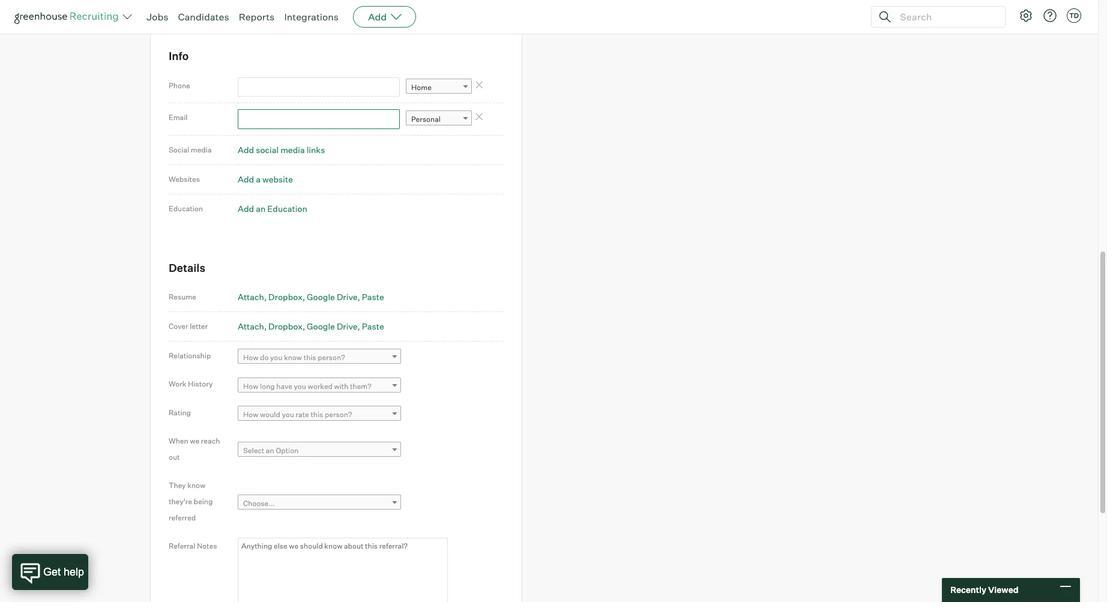 Task type: vqa. For each thing, say whether or not it's contained in the screenshot.
the top THE HAVE
no



Task type: locate. For each thing, give the bounding box(es) containing it.
know right do
[[284, 353, 302, 362]]

reports
[[239, 11, 275, 23]]

drive for resume
[[337, 292, 358, 302]]

media left the links
[[281, 144, 305, 155]]

integrations
[[284, 11, 339, 23]]

1 vertical spatial drive
[[337, 321, 358, 332]]

drive
[[337, 292, 358, 302], [337, 321, 358, 332]]

1 horizontal spatial know
[[284, 353, 302, 362]]

2 drive from the top
[[337, 321, 358, 332]]

this for know
[[304, 353, 316, 362]]

2 google drive link from the top
[[307, 321, 360, 332]]

Referral Notes text field
[[238, 538, 448, 602]]

0 vertical spatial person?
[[318, 353, 345, 362]]

dropbox for cover letter
[[268, 321, 303, 332]]

1 vertical spatial how
[[243, 382, 259, 391]]

do
[[260, 353, 269, 362]]

attach dropbox google drive paste
[[238, 292, 384, 302], [238, 321, 384, 332]]

google drive link
[[307, 292, 360, 302], [307, 321, 360, 332]]

0 vertical spatial attach
[[238, 292, 264, 302]]

3 how from the top
[[243, 410, 259, 419]]

add button
[[353, 6, 416, 28]]

td button
[[1065, 6, 1084, 25]]

2 attach from the top
[[238, 321, 264, 332]]

how would you rate this person? link
[[238, 406, 401, 423]]

this
[[304, 353, 316, 362], [311, 410, 323, 419]]

education
[[267, 203, 307, 214], [169, 204, 203, 213]]

an
[[256, 203, 266, 214], [266, 446, 274, 455]]

how left long
[[243, 382, 259, 391]]

them?
[[350, 382, 372, 391]]

1 vertical spatial google
[[307, 321, 335, 332]]

viewed
[[988, 585, 1019, 595]]

candidates link
[[178, 11, 229, 23]]

0 vertical spatial google
[[307, 292, 335, 302]]

1 vertical spatial attach link
[[238, 321, 267, 332]]

know up "being"
[[187, 481, 206, 490]]

work
[[169, 380, 186, 389]]

2 dropbox from the top
[[268, 321, 303, 332]]

td button
[[1067, 8, 1082, 23]]

1 google from the top
[[307, 292, 335, 302]]

long
[[260, 382, 275, 391]]

when we reach out
[[169, 436, 220, 462]]

you left rate at the left bottom of the page
[[282, 410, 294, 419]]

1 how from the top
[[243, 353, 259, 362]]

1 vertical spatial person?
[[325, 410, 352, 419]]

select an option link
[[238, 442, 401, 460]]

referral notes
[[169, 542, 217, 551]]

add a website
[[238, 174, 293, 184]]

1 vertical spatial paste
[[362, 321, 384, 332]]

know
[[284, 353, 302, 362], [187, 481, 206, 490]]

None text field
[[238, 77, 400, 97]]

add for add
[[368, 11, 387, 23]]

1 vertical spatial you
[[294, 382, 306, 391]]

an down a
[[256, 203, 266, 214]]

education down websites
[[169, 204, 203, 213]]

add a website link
[[238, 174, 293, 184]]

2 vertical spatial you
[[282, 410, 294, 419]]

1 horizontal spatial education
[[267, 203, 307, 214]]

how for how do you know this person?
[[243, 353, 259, 362]]

choose... link
[[238, 495, 401, 512]]

2 vertical spatial how
[[243, 410, 259, 419]]

person? for how would you rate this person?
[[325, 410, 352, 419]]

1 vertical spatial attach dropbox google drive paste
[[238, 321, 384, 332]]

1 drive from the top
[[337, 292, 358, 302]]

1 vertical spatial attach
[[238, 321, 264, 332]]

this up "how long have you worked with them?"
[[304, 353, 316, 362]]

1 attach dropbox google drive paste from the top
[[238, 292, 384, 302]]

referred
[[169, 513, 196, 522]]

choose...
[[243, 499, 275, 508]]

0 vertical spatial how
[[243, 353, 259, 362]]

how left would
[[243, 410, 259, 419]]

add
[[368, 11, 387, 23], [238, 144, 254, 155], [238, 174, 254, 184], [238, 203, 254, 214]]

worked
[[308, 382, 333, 391]]

we
[[190, 436, 199, 445]]

1 vertical spatial google drive link
[[307, 321, 360, 332]]

0 vertical spatial attach link
[[238, 292, 267, 302]]

how for how long have you worked with them?
[[243, 382, 259, 391]]

0 horizontal spatial know
[[187, 481, 206, 490]]

you right have at the bottom left of the page
[[294, 382, 306, 391]]

would
[[260, 410, 280, 419]]

education down website
[[267, 203, 307, 214]]

*
[[169, 10, 172, 19]]

how long have you worked with them? link
[[238, 377, 401, 395]]

email
[[169, 113, 188, 122]]

0 vertical spatial attach dropbox google drive paste
[[238, 292, 384, 302]]

home link
[[406, 79, 472, 96]]

2 paste link from the top
[[362, 321, 384, 332]]

paste for resume
[[362, 292, 384, 302]]

2 how from the top
[[243, 382, 259, 391]]

attach link for cover letter
[[238, 321, 267, 332]]

2 dropbox link from the top
[[268, 321, 305, 332]]

1 dropbox link from the top
[[268, 292, 305, 302]]

this right rate at the left bottom of the page
[[311, 410, 323, 419]]

add inside popup button
[[368, 11, 387, 23]]

1 vertical spatial dropbox
[[268, 321, 303, 332]]

how long have you worked with them?
[[243, 382, 372, 391]]

website
[[262, 174, 293, 184]]

you right do
[[270, 353, 282, 362]]

0 vertical spatial paste link
[[362, 292, 384, 302]]

how would you rate this person?
[[243, 410, 352, 419]]

2 attach link from the top
[[238, 321, 267, 332]]

have
[[276, 382, 292, 391]]

add social media links link
[[238, 144, 325, 155]]

td
[[1069, 11, 1079, 20]]

2 paste from the top
[[362, 321, 384, 332]]

person? for how do you know this person?
[[318, 353, 345, 362]]

person? up with
[[318, 353, 345, 362]]

attach link for resume
[[238, 292, 267, 302]]

attach
[[238, 292, 264, 302], [238, 321, 264, 332]]

how left do
[[243, 353, 259, 362]]

1 vertical spatial dropbox link
[[268, 321, 305, 332]]

1 google drive link from the top
[[307, 292, 360, 302]]

paste link
[[362, 292, 384, 302], [362, 321, 384, 332]]

add for add a website
[[238, 174, 254, 184]]

0 vertical spatial dropbox
[[268, 292, 303, 302]]

2 attach dropbox google drive paste from the top
[[238, 321, 384, 332]]

how do you know this person?
[[243, 353, 345, 362]]

option
[[276, 446, 299, 455]]

1 paste link from the top
[[362, 292, 384, 302]]

when
[[169, 436, 188, 445]]

media right social
[[191, 145, 212, 154]]

2 google from the top
[[307, 321, 335, 332]]

None text field
[[238, 109, 400, 129]]

you
[[270, 353, 282, 362], [294, 382, 306, 391], [282, 410, 294, 419]]

0 vertical spatial drive
[[337, 292, 358, 302]]

Search text field
[[897, 8, 994, 26]]

1 dropbox from the top
[[268, 292, 303, 302]]

0 vertical spatial you
[[270, 353, 282, 362]]

they
[[169, 481, 186, 490]]

0 vertical spatial google drive link
[[307, 292, 360, 302]]

history
[[188, 380, 213, 389]]

how
[[243, 353, 259, 362], [243, 382, 259, 391], [243, 410, 259, 419]]

1 vertical spatial know
[[187, 481, 206, 490]]

person? down with
[[325, 410, 352, 419]]

0 vertical spatial this
[[304, 353, 316, 362]]

1 vertical spatial this
[[311, 410, 323, 419]]

paste
[[362, 292, 384, 302], [362, 321, 384, 332]]

0 vertical spatial paste
[[362, 292, 384, 302]]

rating
[[169, 408, 191, 417]]

an right select
[[266, 446, 274, 455]]

1 attach from the top
[[238, 292, 264, 302]]

google
[[307, 292, 335, 302], [307, 321, 335, 332]]

attach for resume
[[238, 292, 264, 302]]

dropbox link
[[268, 292, 305, 302], [268, 321, 305, 332]]

1 vertical spatial an
[[266, 446, 274, 455]]

attach link
[[238, 292, 267, 302], [238, 321, 267, 332]]

0 vertical spatial an
[[256, 203, 266, 214]]

personal link
[[406, 111, 472, 128]]

1 vertical spatial paste link
[[362, 321, 384, 332]]

add social media links
[[238, 144, 325, 155]]

work history
[[169, 380, 213, 389]]

0 vertical spatial dropbox link
[[268, 292, 305, 302]]

dropbox for resume
[[268, 292, 303, 302]]

dropbox
[[268, 292, 303, 302], [268, 321, 303, 332]]

1 paste from the top
[[362, 292, 384, 302]]

cover
[[169, 322, 188, 331]]

person?
[[318, 353, 345, 362], [325, 410, 352, 419]]

1 attach link from the top
[[238, 292, 267, 302]]

media
[[281, 144, 305, 155], [191, 145, 212, 154]]



Task type: describe. For each thing, give the bounding box(es) containing it.
* = required
[[169, 9, 210, 19]]

attach dropbox google drive paste for resume
[[238, 292, 384, 302]]

notes
[[197, 542, 217, 551]]

0 horizontal spatial media
[[191, 145, 212, 154]]

candidates
[[178, 11, 229, 23]]

rate
[[296, 410, 309, 419]]

referral
[[169, 542, 195, 551]]

out
[[169, 453, 180, 462]]

personal
[[411, 115, 441, 124]]

recently viewed
[[951, 585, 1019, 595]]

google drive link for cover letter
[[307, 321, 360, 332]]

you for know
[[270, 353, 282, 362]]

recently
[[951, 585, 987, 595]]

select an option
[[243, 446, 299, 455]]

attach for cover letter
[[238, 321, 264, 332]]

they're
[[169, 497, 192, 506]]

dropbox link for resume
[[268, 292, 305, 302]]

drive for cover letter
[[337, 321, 358, 332]]

being
[[194, 497, 213, 506]]

info
[[169, 49, 189, 63]]

add an education link
[[238, 203, 307, 214]]

reports link
[[239, 11, 275, 23]]

jobs
[[147, 11, 168, 23]]

configure image
[[1019, 8, 1033, 23]]

add for add social media links
[[238, 144, 254, 155]]

0 horizontal spatial education
[[169, 204, 203, 213]]

details
[[169, 261, 205, 274]]

select
[[243, 446, 264, 455]]

you for rate
[[282, 410, 294, 419]]

paste link for cover letter
[[362, 321, 384, 332]]

relationship
[[169, 351, 211, 360]]

1 horizontal spatial media
[[281, 144, 305, 155]]

reach
[[201, 436, 220, 445]]

know inside they know they're being referred
[[187, 481, 206, 490]]

jobs link
[[147, 11, 168, 23]]

resume
[[169, 292, 196, 301]]

add an education
[[238, 203, 307, 214]]

=
[[173, 9, 179, 19]]

how for how would you rate this person?
[[243, 410, 259, 419]]

links
[[307, 144, 325, 155]]

home
[[411, 83, 432, 92]]

google for cover letter
[[307, 321, 335, 332]]

phone
[[169, 81, 190, 90]]

letter
[[190, 322, 208, 331]]

add for add an education
[[238, 203, 254, 214]]

greenhouse recruiting image
[[14, 10, 123, 24]]

social
[[256, 144, 279, 155]]

integrations link
[[284, 11, 339, 23]]

they know they're being referred
[[169, 481, 213, 522]]

with
[[334, 382, 349, 391]]

google for resume
[[307, 292, 335, 302]]

an for add
[[256, 203, 266, 214]]

social
[[169, 145, 189, 154]]

0 vertical spatial know
[[284, 353, 302, 362]]

how do you know this person? link
[[238, 349, 401, 366]]

attach dropbox google drive paste for cover letter
[[238, 321, 384, 332]]

a
[[256, 174, 261, 184]]

websites
[[169, 174, 200, 183]]

paste link for resume
[[362, 292, 384, 302]]

dropbox link for cover letter
[[268, 321, 305, 332]]

paste for cover letter
[[362, 321, 384, 332]]

google drive link for resume
[[307, 292, 360, 302]]

social media
[[169, 145, 212, 154]]

an for select
[[266, 446, 274, 455]]

this for rate
[[311, 410, 323, 419]]

required
[[180, 9, 210, 19]]

cover letter
[[169, 322, 208, 331]]



